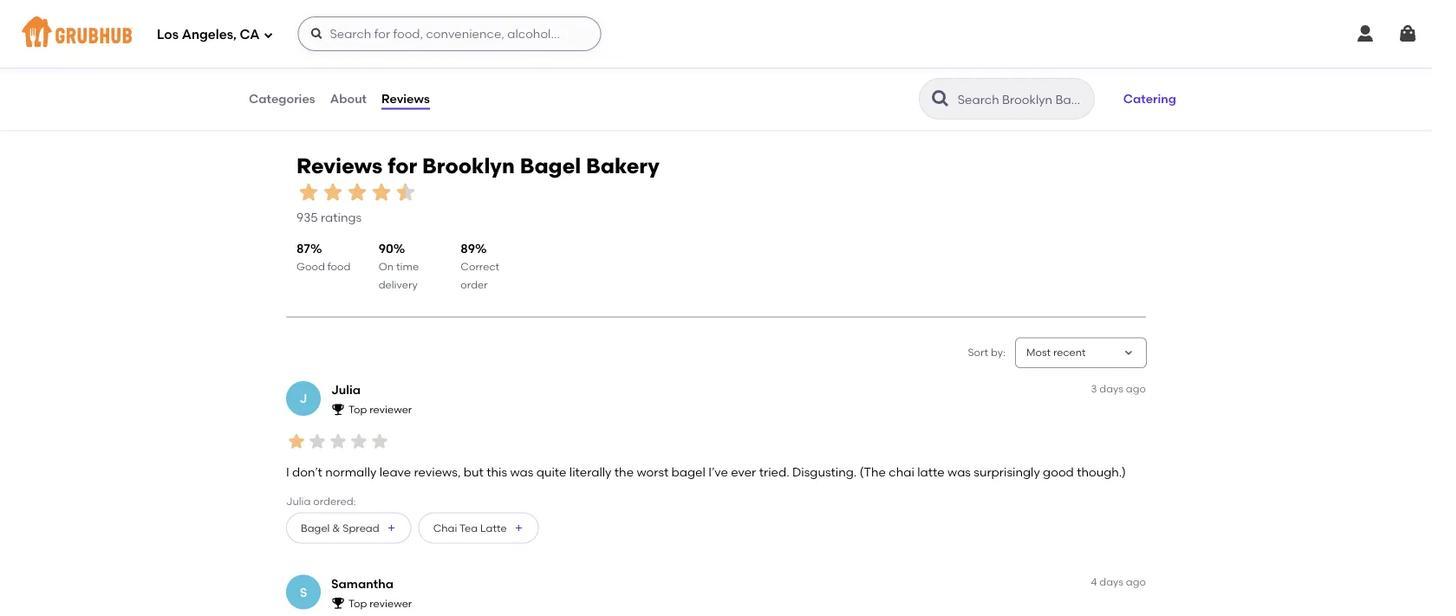Task type: describe. For each thing, give the bounding box(es) containing it.
935
[[296, 210, 318, 225]]

$1.99
[[273, 26, 296, 39]]

normally
[[325, 465, 377, 480]]

935 ratings
[[296, 210, 362, 225]]

caret down icon image
[[1122, 346, 1136, 360]]

don't
[[292, 465, 322, 480]]

&
[[332, 522, 340, 534]]

sort by:
[[968, 346, 1006, 359]]

about
[[330, 91, 367, 106]]

89
[[461, 241, 475, 256]]

ratings for 935 ratings
[[321, 210, 362, 225]]

reviews for brooklyn bagel bakery
[[296, 154, 660, 179]]

categories
[[249, 91, 315, 106]]

i
[[286, 465, 289, 480]]

reviewer for samantha
[[369, 597, 412, 610]]

ago for julia
[[1126, 382, 1146, 395]]

though.)
[[1077, 465, 1126, 480]]

reviews for reviews for brooklyn bagel bakery
[[296, 154, 383, 179]]

chai tea latte button
[[418, 513, 539, 544]]

the
[[614, 465, 634, 480]]

spread
[[343, 522, 379, 534]]

1645
[[470, 30, 496, 44]]

Search Brooklyn Bagel Bakery search field
[[956, 91, 1089, 107]]

by:
[[991, 346, 1006, 359]]

1 was from the left
[[510, 465, 533, 480]]

Search for food, convenience, alcohol... search field
[[298, 16, 601, 51]]

los
[[157, 27, 179, 43]]

2 svg image from the left
[[1397, 23, 1418, 44]]

reviewer for julia
[[369, 404, 412, 416]]

bagel & spread button
[[286, 513, 411, 544]]

plus icon image for spread
[[386, 523, 397, 534]]

bagel
[[671, 465, 705, 480]]

87 good food
[[296, 241, 351, 273]]

reviews button
[[381, 68, 431, 130]]

reviews,
[[414, 465, 461, 480]]

trophy icon image for julia
[[331, 403, 345, 416]]

i've
[[708, 465, 728, 480]]

87
[[296, 241, 310, 256]]

delivery inside 20–35 $2.49 delivery
[[611, 26, 650, 39]]

samantha
[[331, 577, 394, 591]]

order
[[461, 278, 488, 291]]

4
[[1091, 576, 1097, 589]]

chai
[[889, 465, 914, 480]]

plus icon image for latte
[[514, 523, 524, 534]]

20–35 $2.49 delivery
[[583, 11, 650, 39]]

1 horizontal spatial bagel
[[520, 154, 581, 179]]

latte
[[480, 522, 507, 534]]

bagel & spread
[[301, 522, 379, 534]]

about button
[[329, 68, 368, 130]]

1 horizontal spatial svg image
[[310, 27, 324, 41]]

on
[[379, 261, 394, 273]]

$2.49
[[583, 26, 608, 39]]

0 horizontal spatial svg image
[[263, 30, 273, 40]]

chai tea latte
[[433, 522, 507, 534]]

julia ordered:
[[286, 495, 356, 507]]

(the
[[860, 465, 886, 480]]

20–35 for delivery
[[583, 11, 613, 24]]

3
[[1091, 382, 1097, 395]]

ago for samantha
[[1126, 576, 1146, 589]]

min
[[306, 11, 325, 24]]

catering button
[[1116, 80, 1184, 118]]

correct
[[461, 261, 499, 273]]



Task type: vqa. For each thing, say whether or not it's contained in the screenshot.


Task type: locate. For each thing, give the bounding box(es) containing it.
tried.
[[759, 465, 789, 480]]

0 vertical spatial days
[[1099, 382, 1123, 395]]

ordered:
[[313, 495, 356, 507]]

worst
[[637, 465, 669, 480]]

90
[[379, 241, 393, 256]]

0 horizontal spatial julia
[[286, 495, 311, 507]]

i don't normally leave reviews, but this was quite literally the worst bagel i've ever tried. disgusting. (the chai latte was surprisingly good though.)
[[286, 465, 1126, 480]]

recent
[[1053, 346, 1086, 359]]

20–35 min $1.99 delivery
[[273, 11, 338, 39]]

0 horizontal spatial 20–35
[[273, 11, 303, 24]]

sort
[[968, 346, 988, 359]]

delivery inside the 20–35 min $1.99 delivery
[[299, 26, 338, 39]]

bagel left &
[[301, 522, 330, 534]]

angeles,
[[182, 27, 237, 43]]

good
[[296, 261, 325, 273]]

days
[[1099, 382, 1123, 395], [1099, 576, 1123, 589]]

0 vertical spatial trophy icon image
[[331, 403, 345, 416]]

0 vertical spatial ago
[[1126, 382, 1146, 395]]

1 horizontal spatial ratings
[[499, 30, 539, 44]]

0 vertical spatial reviews
[[381, 91, 430, 106]]

2 ago from the top
[[1126, 576, 1146, 589]]

1 vertical spatial ago
[[1126, 576, 1146, 589]]

top
[[348, 404, 367, 416], [348, 597, 367, 610]]

days right 3
[[1099, 382, 1123, 395]]

this
[[487, 465, 507, 480]]

los angeles, ca
[[157, 27, 260, 43]]

top reviewer down samantha in the bottom left of the page
[[348, 597, 412, 610]]

ca
[[240, 27, 260, 43]]

2 was from the left
[[948, 465, 971, 480]]

for
[[388, 154, 417, 179]]

delivery for 90
[[379, 278, 418, 291]]

main navigation navigation
[[0, 0, 1432, 68]]

plus icon image
[[386, 523, 397, 534], [514, 523, 524, 534]]

svg image right ca on the left
[[263, 30, 273, 40]]

2 days from the top
[[1099, 576, 1123, 589]]

1 vertical spatial days
[[1099, 576, 1123, 589]]

julia for julia
[[331, 383, 361, 398]]

catering
[[1123, 91, 1176, 106]]

1 plus icon image from the left
[[386, 523, 397, 534]]

top for julia
[[348, 404, 367, 416]]

ever
[[731, 465, 756, 480]]

plus icon image right spread
[[386, 523, 397, 534]]

1 vertical spatial ratings
[[321, 210, 362, 225]]

0 vertical spatial bagel
[[520, 154, 581, 179]]

0 horizontal spatial was
[[510, 465, 533, 480]]

1 horizontal spatial 20–35
[[583, 11, 613, 24]]

but
[[464, 465, 484, 480]]

svg image
[[1355, 23, 1376, 44], [1397, 23, 1418, 44]]

0 vertical spatial julia
[[331, 383, 361, 398]]

2 20–35 from the left
[[583, 11, 613, 24]]

julia down don't
[[286, 495, 311, 507]]

most
[[1026, 346, 1051, 359]]

Sort by: field
[[1026, 346, 1086, 361]]

1 horizontal spatial svg image
[[1397, 23, 1418, 44]]

0 horizontal spatial bagel
[[301, 522, 330, 534]]

delivery for 20–35
[[299, 26, 338, 39]]

bagel
[[520, 154, 581, 179], [301, 522, 330, 534]]

2 plus icon image from the left
[[514, 523, 524, 534]]

reviews
[[381, 91, 430, 106], [296, 154, 383, 179]]

89 correct order
[[461, 241, 499, 291]]

1 20–35 from the left
[[273, 11, 303, 24]]

top right j
[[348, 404, 367, 416]]

1 vertical spatial julia
[[286, 495, 311, 507]]

1 horizontal spatial was
[[948, 465, 971, 480]]

reviews inside "button"
[[381, 91, 430, 106]]

top reviewer for julia
[[348, 404, 412, 416]]

20–35 up $2.49
[[583, 11, 613, 24]]

20–35
[[273, 11, 303, 24], [583, 11, 613, 24]]

top reviewer up the leave
[[348, 404, 412, 416]]

top for samantha
[[348, 597, 367, 610]]

delivery
[[299, 26, 338, 39], [611, 26, 650, 39], [379, 278, 418, 291]]

search icon image
[[930, 88, 951, 109]]

1 vertical spatial top
[[348, 597, 367, 610]]

delivery right $2.49
[[611, 26, 650, 39]]

latte
[[917, 465, 945, 480]]

1 top reviewer from the top
[[348, 404, 412, 416]]

1 reviewer from the top
[[369, 404, 412, 416]]

0 vertical spatial reviewer
[[369, 404, 412, 416]]

trophy icon image
[[331, 403, 345, 416], [331, 596, 345, 610]]

bakery
[[586, 154, 660, 179]]

1645 ratings
[[470, 30, 539, 44]]

was right latte
[[948, 465, 971, 480]]

star icon image
[[470, 10, 484, 24], [484, 10, 498, 24], [498, 10, 512, 24], [512, 10, 526, 24], [512, 10, 526, 24], [526, 10, 539, 24], [296, 180, 321, 204], [321, 180, 345, 204], [345, 180, 369, 204], [369, 180, 394, 204], [394, 180, 418, 204], [394, 180, 418, 204], [286, 431, 307, 452], [307, 431, 328, 452], [328, 431, 348, 452], [348, 431, 369, 452], [369, 431, 390, 452]]

ratings right 935
[[321, 210, 362, 225]]

julia for julia ordered:
[[286, 495, 311, 507]]

most recent
[[1026, 346, 1086, 359]]

1 svg image from the left
[[1355, 23, 1376, 44]]

1 days from the top
[[1099, 382, 1123, 395]]

ratings for 1645 ratings
[[499, 30, 539, 44]]

1 vertical spatial top reviewer
[[348, 597, 412, 610]]

chai
[[433, 522, 457, 534]]

julia
[[331, 383, 361, 398], [286, 495, 311, 507]]

was right this
[[510, 465, 533, 480]]

svg image down "min"
[[310, 27, 324, 41]]

1 vertical spatial reviewer
[[369, 597, 412, 610]]

delivery down "min"
[[299, 26, 338, 39]]

0 vertical spatial top
[[348, 404, 367, 416]]

0 vertical spatial ratings
[[499, 30, 539, 44]]

julia right j
[[331, 383, 361, 398]]

trophy icon image for samantha
[[331, 596, 345, 610]]

reviewer up the leave
[[369, 404, 412, 416]]

quite
[[536, 465, 566, 480]]

tea
[[460, 522, 478, 534]]

brooklyn
[[422, 154, 515, 179]]

plus icon image inside chai tea latte button
[[514, 523, 524, 534]]

leave
[[379, 465, 411, 480]]

ago right 4 on the right bottom
[[1126, 576, 1146, 589]]

top reviewer for samantha
[[348, 597, 412, 610]]

bagel left bakery
[[520, 154, 581, 179]]

2 horizontal spatial delivery
[[611, 26, 650, 39]]

20–35 inside 20–35 $2.49 delivery
[[583, 11, 613, 24]]

2 trophy icon image from the top
[[331, 596, 345, 610]]

reviews up 935 ratings
[[296, 154, 383, 179]]

j
[[300, 391, 307, 406]]

3 days ago
[[1091, 382, 1146, 395]]

good
[[1043, 465, 1074, 480]]

reviewer down samantha in the bottom left of the page
[[369, 597, 412, 610]]

bagel inside button
[[301, 522, 330, 534]]

food
[[327, 261, 351, 273]]

ago
[[1126, 382, 1146, 395], [1126, 576, 1146, 589]]

plus icon image right latte
[[514, 523, 524, 534]]

4 days ago
[[1091, 576, 1146, 589]]

top reviewer
[[348, 404, 412, 416], [348, 597, 412, 610]]

20–35 up $1.99
[[273, 11, 303, 24]]

top down samantha in the bottom left of the page
[[348, 597, 367, 610]]

0 horizontal spatial svg image
[[1355, 23, 1376, 44]]

trophy icon image down samantha in the bottom left of the page
[[331, 596, 345, 610]]

surprisingly
[[974, 465, 1040, 480]]

1 horizontal spatial delivery
[[379, 278, 418, 291]]

1 vertical spatial trophy icon image
[[331, 596, 345, 610]]

1 trophy icon image from the top
[[331, 403, 345, 416]]

reviews right the about
[[381, 91, 430, 106]]

reviews for reviews
[[381, 91, 430, 106]]

20–35 for $1.99
[[273, 11, 303, 24]]

svg image
[[310, 27, 324, 41], [263, 30, 273, 40]]

1 top from the top
[[348, 404, 367, 416]]

ago down caret down icon
[[1126, 382, 1146, 395]]

0 horizontal spatial ratings
[[321, 210, 362, 225]]

90 on time delivery
[[379, 241, 419, 291]]

trophy icon image right j
[[331, 403, 345, 416]]

days for samantha
[[1099, 576, 1123, 589]]

2 top from the top
[[348, 597, 367, 610]]

days for julia
[[1099, 382, 1123, 395]]

1 ago from the top
[[1126, 382, 1146, 395]]

delivery inside 90 on time delivery
[[379, 278, 418, 291]]

was
[[510, 465, 533, 480], [948, 465, 971, 480]]

time
[[396, 261, 419, 273]]

days right 4 on the right bottom
[[1099, 576, 1123, 589]]

2 top reviewer from the top
[[348, 597, 412, 610]]

20–35 inside the 20–35 min $1.99 delivery
[[273, 11, 303, 24]]

1 vertical spatial bagel
[[301, 522, 330, 534]]

delivery down time
[[379, 278, 418, 291]]

ratings right the 1645
[[499, 30, 539, 44]]

1 horizontal spatial plus icon image
[[514, 523, 524, 534]]

2 reviewer from the top
[[369, 597, 412, 610]]

categories button
[[248, 68, 316, 130]]

0 horizontal spatial delivery
[[299, 26, 338, 39]]

s
[[300, 585, 307, 600]]

disgusting.
[[792, 465, 857, 480]]

ratings
[[499, 30, 539, 44], [321, 210, 362, 225]]

plus icon image inside bagel & spread button
[[386, 523, 397, 534]]

0 vertical spatial top reviewer
[[348, 404, 412, 416]]

1 horizontal spatial julia
[[331, 383, 361, 398]]

reviewer
[[369, 404, 412, 416], [369, 597, 412, 610]]

1 vertical spatial reviews
[[296, 154, 383, 179]]

literally
[[569, 465, 612, 480]]

0 horizontal spatial plus icon image
[[386, 523, 397, 534]]



